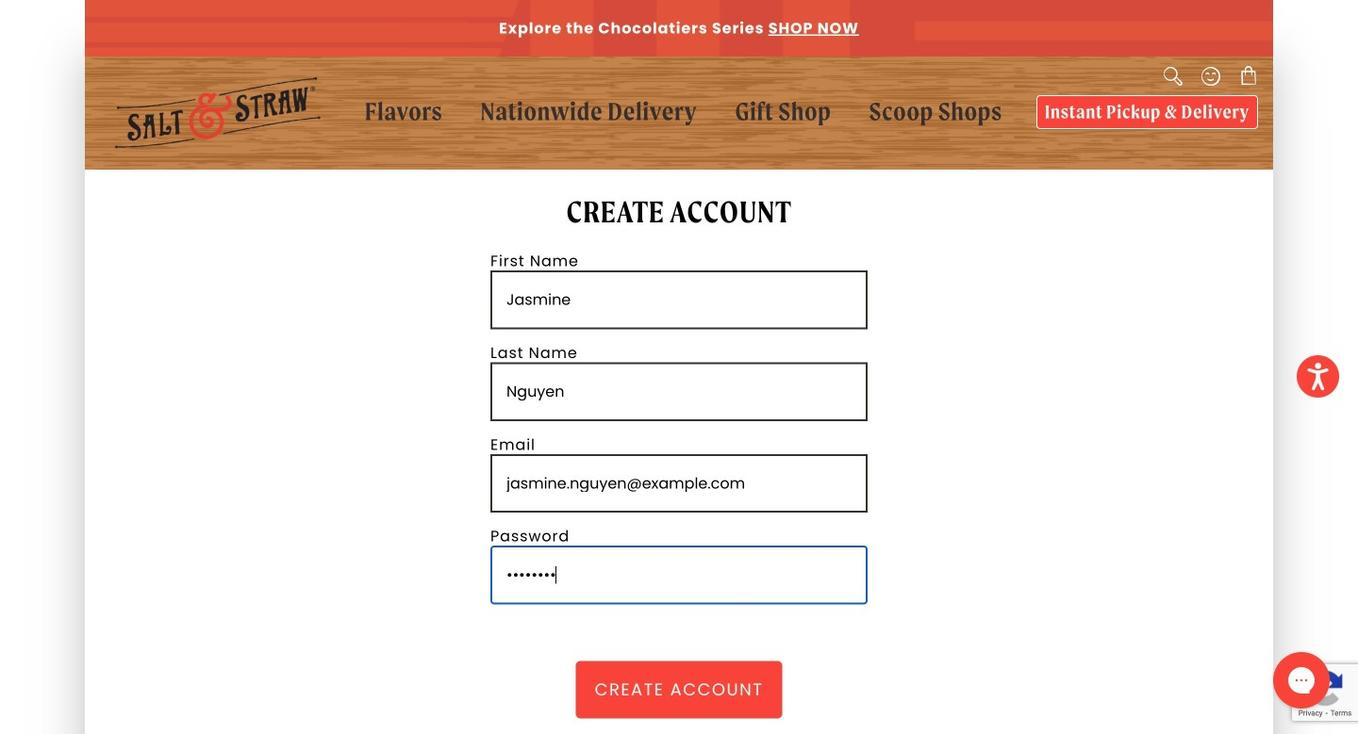 Task type: vqa. For each thing, say whether or not it's contained in the screenshot.
My Cart image
yes



Task type: describe. For each thing, give the bounding box(es) containing it.
open accessibe: accessibility options, statement and help image
[[1308, 363, 1329, 391]]

salt and straw ice cream image
[[100, 71, 336, 155]]

my account image
[[1202, 67, 1221, 86]]

my cart image
[[1240, 66, 1259, 85]]



Task type: locate. For each thing, give the bounding box(es) containing it.
search image
[[1164, 67, 1183, 86]]

None email field
[[491, 455, 868, 513]]

None password field
[[491, 546, 868, 605]]

None text field
[[491, 271, 868, 330], [491, 363, 868, 422], [491, 271, 868, 330], [491, 363, 868, 422]]

None submit
[[576, 662, 782, 719]]



